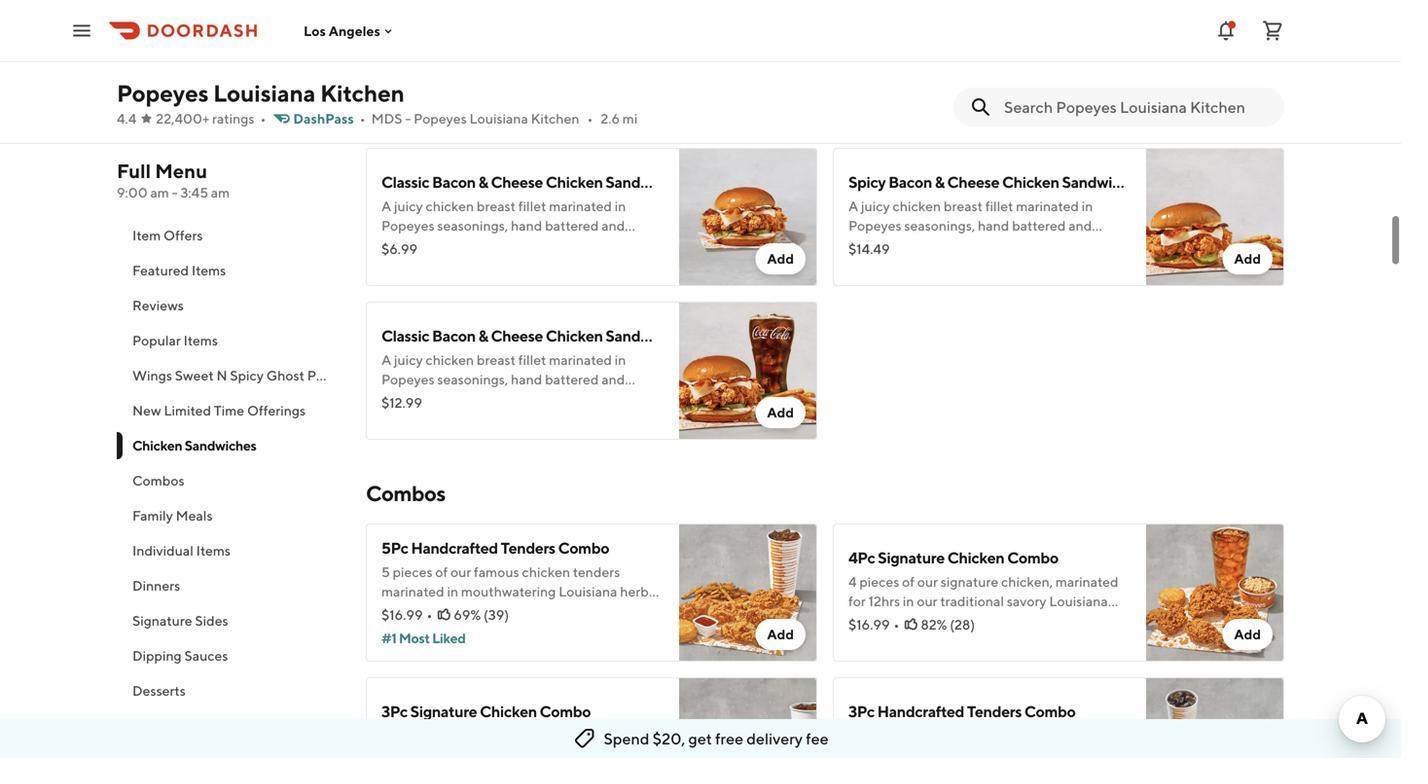 Task type: describe. For each thing, give the bounding box(es) containing it.
3pc signature chicken combo
[[382, 702, 591, 721]]

classic for classic bacon & cheese chicken sandwich
[[382, 173, 429, 191]]

• down popeyes louisiana kitchen
[[260, 110, 266, 127]]

3pc for 3pc handcrafted tenders combo
[[849, 702, 875, 721]]

bacon for classic bacon & cheese chicken sandwich
[[432, 173, 476, 191]]

bacon for classic bacon & cheese chicken sandwich combo
[[432, 327, 476, 345]]

& for classic bacon & cheese chicken sandwich
[[478, 173, 488, 191]]

spicy bacon & cheese chicken sandwich combo
[[849, 173, 1183, 191]]

signature sides
[[132, 613, 228, 629]]

combo for 3pc signature chicken combo
[[540, 702, 591, 721]]

tenders for 3pc handcrafted tenders combo
[[967, 702, 1022, 721]]

#1 most liked
[[382, 630, 466, 646]]

2.6
[[601, 110, 620, 127]]

dashpass •
[[293, 110, 366, 127]]

1 am from the left
[[150, 184, 169, 200]]

chicken sandwiches
[[132, 437, 256, 454]]

handcrafted for 3pc
[[877, 702, 964, 721]]

5pc handcrafted tenders combo
[[382, 539, 609, 557]]

dipping sauces
[[132, 648, 228, 664]]

spicy inside button
[[230, 367, 264, 383]]

reviews button
[[117, 288, 343, 323]]

popular
[[132, 332, 181, 348]]

desserts
[[132, 683, 186, 699]]

4pc signature chicken combo
[[849, 548, 1059, 567]]

cheese for classic bacon & cheese chicken sandwich combo
[[491, 327, 543, 345]]

sweet
[[175, 367, 214, 383]]

spicy chicken sandwich combo
[[382, 19, 602, 37]]

1 horizontal spatial popeyes
[[414, 110, 467, 127]]

new
[[132, 402, 161, 418]]

add button for classic bacon & cheese chicken sandwich
[[756, 243, 806, 274]]

• left mds
[[360, 110, 366, 127]]

notification bell image
[[1215, 19, 1238, 42]]

wings sweet n spicy ghost pepper
[[132, 367, 353, 383]]

classic bacon & cheese chicken sandwich combo image
[[679, 302, 818, 440]]

combo for 3pc handcrafted tenders combo
[[1025, 702, 1076, 721]]

add button for 5pc handcrafted tenders combo
[[756, 619, 806, 650]]

0 vertical spatial louisiana
[[213, 79, 316, 107]]

1 horizontal spatial kitchen
[[531, 110, 580, 127]]

$16.99 for 5pc
[[382, 607, 423, 623]]

sandwich for spicy bacon & cheese chicken sandwich combo
[[1062, 173, 1129, 191]]

individual
[[132, 543, 194, 559]]

82% (28)
[[921, 617, 975, 633]]

full menu 9:00 am - 3:45 am
[[117, 160, 230, 200]]

signature sides button
[[117, 603, 343, 638]]

sides
[[195, 613, 228, 629]]

#1
[[382, 630, 397, 646]]

spicy chicken sandwich combo image
[[679, 0, 818, 132]]

angeles
[[329, 23, 380, 39]]

family
[[132, 508, 173, 524]]

• left 82%
[[894, 617, 900, 633]]

• left '2.6'
[[587, 110, 593, 127]]

combo for 4pc signature chicken combo
[[1007, 548, 1059, 567]]

popular items button
[[117, 323, 343, 358]]

9:00
[[117, 184, 148, 200]]

3pc for 3pc signature chicken combo
[[382, 702, 408, 721]]

open menu image
[[70, 19, 93, 42]]

3pc signature chicken combo image
[[679, 677, 818, 758]]

time
[[214, 402, 244, 418]]

$16.99 • for 5pc
[[382, 607, 432, 623]]

22,400+ ratings •
[[156, 110, 266, 127]]

Item Search search field
[[1004, 96, 1269, 118]]

add button for spicy bacon & cheese chicken sandwich combo
[[1223, 243, 1273, 274]]

desserts button
[[117, 673, 343, 709]]

bacon for spicy bacon & cheese chicken sandwich combo
[[889, 173, 932, 191]]

69%
[[454, 607, 481, 623]]

dipping
[[132, 648, 182, 664]]

spicy bacon & cheese chicken sandwich combo image
[[1146, 148, 1285, 286]]

popular items
[[132, 332, 218, 348]]

(39)
[[484, 607, 509, 623]]

dinners button
[[117, 568, 343, 603]]

items for featured items
[[192, 262, 226, 278]]

$12.99 for classic
[[382, 395, 422, 411]]

menu
[[155, 160, 207, 182]]

offerings
[[247, 402, 306, 418]]

add button for 4pc signature chicken combo
[[1223, 619, 1273, 650]]

individual items button
[[117, 533, 343, 568]]

signature for 4pc
[[878, 548, 945, 567]]

$14.49
[[849, 241, 890, 257]]

1 horizontal spatial -
[[405, 110, 411, 127]]

$16.99 • for 4pc
[[849, 617, 900, 633]]

free
[[715, 729, 744, 748]]

meals
[[176, 508, 213, 524]]

full
[[117, 160, 151, 182]]

classic chicken sandwich combo image
[[1146, 0, 1285, 132]]

81%
[[920, 87, 944, 103]]

los angeles
[[304, 23, 380, 39]]

3pc handcrafted tenders combo
[[849, 702, 1076, 721]]

spend
[[604, 729, 650, 748]]

82%
[[921, 617, 947, 633]]

featured
[[132, 262, 189, 278]]

4.4
[[117, 110, 137, 127]]

wings
[[132, 367, 172, 383]]

81% (11)
[[920, 87, 967, 103]]

cheese for spicy bacon & cheese chicken sandwich combo
[[947, 173, 1000, 191]]

new limited time offerings button
[[117, 393, 343, 428]]

ghost
[[266, 367, 305, 383]]

ratings
[[212, 110, 254, 127]]

4pc
[[849, 548, 875, 567]]

wings sweet n spicy ghost pepper button
[[117, 358, 353, 393]]

classic bacon & cheese chicken sandwich image
[[679, 148, 818, 286]]

sandwich for classic bacon & cheese chicken sandwich combo
[[606, 327, 673, 345]]

sauces
[[184, 648, 228, 664]]

individual items
[[132, 543, 231, 559]]



Task type: vqa. For each thing, say whether or not it's contained in the screenshot.
top within the "Chef's Two Taco Plate Choice of seafood taco. Each taco is top with cabbage, sour cream, chipotle aioli and Pico de Gallo, served  with tomato rice, choice of beans and chips w/ salsa on the side."
no



Task type: locate. For each thing, give the bounding box(es) containing it.
0 horizontal spatial handcrafted
[[411, 539, 498, 557]]

(11)
[[947, 87, 967, 103]]

spicy right angeles at top
[[382, 19, 419, 37]]

spicy up $14.49
[[849, 173, 886, 191]]

0 vertical spatial kitchen
[[320, 79, 405, 107]]

dinners
[[132, 578, 180, 594]]

spend $20, get free delivery fee
[[604, 729, 829, 748]]

offers
[[164, 227, 203, 243]]

spicy right "n"
[[230, 367, 264, 383]]

tenders for 5pc handcrafted tenders combo
[[501, 539, 555, 557]]

los
[[304, 23, 326, 39]]

tenders down (28) on the bottom right
[[967, 702, 1022, 721]]

3:45
[[180, 184, 208, 200]]

2 $12.99 from the top
[[382, 395, 422, 411]]

1 vertical spatial handcrafted
[[877, 702, 964, 721]]

dipping sauces button
[[117, 638, 343, 673]]

items down family meals button at the left bottom of page
[[196, 543, 231, 559]]

liked
[[432, 630, 466, 646]]

1 vertical spatial items
[[184, 332, 218, 348]]

0 horizontal spatial kitchen
[[320, 79, 405, 107]]

1 vertical spatial $12.99
[[382, 395, 422, 411]]

limited
[[164, 402, 211, 418]]

1 vertical spatial popeyes
[[414, 110, 467, 127]]

kitchen up mds
[[320, 79, 405, 107]]

signature right the 4pc
[[878, 548, 945, 567]]

5pc handcrafted tenders combo image
[[679, 524, 818, 662]]

0 horizontal spatial $16.99
[[382, 607, 423, 623]]

1 classic from the top
[[382, 173, 429, 191]]

0 horizontal spatial $16.99 •
[[382, 607, 432, 623]]

1 vertical spatial louisiana
[[470, 110, 528, 127]]

1 vertical spatial classic
[[382, 327, 429, 345]]

1 vertical spatial -
[[172, 184, 178, 200]]

1 horizontal spatial handcrafted
[[877, 702, 964, 721]]

item offers button
[[117, 218, 343, 253]]

3pc handcrafted tenders combo image
[[1146, 677, 1285, 758]]

pepper
[[307, 367, 353, 383]]

1 horizontal spatial $16.99
[[849, 617, 890, 633]]

signature up dipping
[[132, 613, 192, 629]]

2 horizontal spatial spicy
[[849, 173, 886, 191]]

family meals
[[132, 508, 213, 524]]

items up sweet
[[184, 332, 218, 348]]

2 vertical spatial signature
[[410, 702, 477, 721]]

am right the 9:00
[[150, 184, 169, 200]]

1 vertical spatial spicy
[[849, 173, 886, 191]]

2 vertical spatial items
[[196, 543, 231, 559]]

los angeles button
[[304, 23, 396, 39]]

2 am from the left
[[211, 184, 230, 200]]

1 vertical spatial kitchen
[[531, 110, 580, 127]]

0 horizontal spatial popeyes
[[117, 79, 209, 107]]

louisiana up classic bacon & cheese chicken sandwich
[[470, 110, 528, 127]]

1 horizontal spatial signature
[[410, 702, 477, 721]]

2 vertical spatial spicy
[[230, 367, 264, 383]]

beverages button
[[117, 709, 343, 744]]

louisiana up ratings
[[213, 79, 316, 107]]

0 items, open order cart image
[[1261, 19, 1285, 42]]

0 horizontal spatial louisiana
[[213, 79, 316, 107]]

reviews
[[132, 297, 184, 313]]

item
[[132, 227, 161, 243]]

0 horizontal spatial signature
[[132, 613, 192, 629]]

• up #1 most liked
[[427, 607, 432, 623]]

0 vertical spatial classic
[[382, 173, 429, 191]]

combos up 5pc at left bottom
[[366, 481, 445, 506]]

signature for 3pc
[[410, 702, 477, 721]]

$16.99 up most
[[382, 607, 423, 623]]

- left 3:45
[[172, 184, 178, 200]]

items for popular items
[[184, 332, 218, 348]]

featured items
[[132, 262, 226, 278]]

0 vertical spatial tenders
[[501, 539, 555, 557]]

5pc
[[382, 539, 408, 557]]

classic bacon & cheese chicken sandwich combo
[[382, 327, 727, 345]]

1 vertical spatial tenders
[[967, 702, 1022, 721]]

3pc
[[382, 702, 408, 721], [849, 702, 875, 721]]

& for spicy bacon & cheese chicken sandwich combo
[[935, 173, 945, 191]]

chicken
[[422, 19, 479, 37], [546, 173, 603, 191], [1002, 173, 1059, 191], [546, 327, 603, 345], [132, 437, 182, 454], [948, 548, 1005, 567], [480, 702, 537, 721]]

signature
[[878, 548, 945, 567], [132, 613, 192, 629], [410, 702, 477, 721]]

0 vertical spatial popeyes
[[117, 79, 209, 107]]

1 horizontal spatial spicy
[[382, 19, 419, 37]]

1 horizontal spatial $16.99 •
[[849, 617, 900, 633]]

1 $12.99 from the top
[[382, 87, 422, 103]]

0 vertical spatial spicy
[[382, 19, 419, 37]]

0 vertical spatial handcrafted
[[411, 539, 498, 557]]

$12.99
[[382, 87, 422, 103], [382, 395, 422, 411]]

featured items button
[[117, 253, 343, 288]]

popeyes louisiana kitchen
[[117, 79, 405, 107]]

classic bacon & cheese chicken sandwich
[[382, 173, 673, 191]]

add for spicy bacon & cheese chicken sandwich combo
[[1234, 251, 1261, 267]]

classic for classic bacon & cheese chicken sandwich combo
[[382, 327, 429, 345]]

1 horizontal spatial 3pc
[[849, 702, 875, 721]]

add for classic bacon & cheese chicken sandwich combo
[[767, 404, 794, 420]]

combo for 5pc handcrafted tenders combo
[[558, 539, 609, 557]]

0 horizontal spatial tenders
[[501, 539, 555, 557]]

popeyes right mds
[[414, 110, 467, 127]]

louisiana
[[213, 79, 316, 107], [470, 110, 528, 127]]

items
[[192, 262, 226, 278], [184, 332, 218, 348], [196, 543, 231, 559]]

22,400+
[[156, 110, 209, 127]]

$16.99 left 82%
[[849, 617, 890, 633]]

mi
[[623, 110, 638, 127]]

dashpass
[[293, 110, 354, 127]]

& for classic bacon & cheese chicken sandwich combo
[[478, 327, 488, 345]]

items for individual items
[[196, 543, 231, 559]]

1 horizontal spatial am
[[211, 184, 230, 200]]

-
[[405, 110, 411, 127], [172, 184, 178, 200]]

0 vertical spatial -
[[405, 110, 411, 127]]

signature down the liked
[[410, 702, 477, 721]]

kitchen
[[320, 79, 405, 107], [531, 110, 580, 127]]

handcrafted down 82%
[[877, 702, 964, 721]]

popeyes
[[117, 79, 209, 107], [414, 110, 467, 127]]

items down the item offers button
[[192, 262, 226, 278]]

cheese for classic bacon & cheese chicken sandwich
[[491, 173, 543, 191]]

handcrafted right 5pc at left bottom
[[411, 539, 498, 557]]

(28)
[[950, 617, 975, 633]]

0 vertical spatial signature
[[878, 548, 945, 567]]

$16.99 for 4pc
[[849, 617, 890, 633]]

classic down mds
[[382, 173, 429, 191]]

$6.99
[[382, 241, 418, 257]]

0 vertical spatial items
[[192, 262, 226, 278]]

signature inside signature sides button
[[132, 613, 192, 629]]

1 horizontal spatial combos
[[366, 481, 445, 506]]

2 classic from the top
[[382, 327, 429, 345]]

$16.99
[[382, 607, 423, 623], [849, 617, 890, 633]]

$20,
[[653, 729, 685, 748]]

classic
[[382, 173, 429, 191], [382, 327, 429, 345]]

sandwich for classic bacon & cheese chicken sandwich
[[606, 173, 673, 191]]

item offers
[[132, 227, 203, 243]]

0 horizontal spatial combos
[[132, 472, 184, 489]]

1 vertical spatial signature
[[132, 613, 192, 629]]

tenders
[[501, 539, 555, 557], [967, 702, 1022, 721]]

mds
[[371, 110, 402, 127]]

delivery
[[747, 729, 803, 748]]

•
[[260, 110, 266, 127], [360, 110, 366, 127], [587, 110, 593, 127], [427, 607, 432, 623], [894, 617, 900, 633]]

- right mds
[[405, 110, 411, 127]]

combos up family
[[132, 472, 184, 489]]

0 vertical spatial $12.99
[[382, 87, 422, 103]]

handcrafted
[[411, 539, 498, 557], [877, 702, 964, 721]]

most
[[399, 630, 430, 646]]

classic down $6.99
[[382, 327, 429, 345]]

am
[[150, 184, 169, 200], [211, 184, 230, 200]]

1 horizontal spatial louisiana
[[470, 110, 528, 127]]

new limited time offerings
[[132, 402, 306, 418]]

$16.99 • left 82%
[[849, 617, 900, 633]]

4pc signature chicken combo image
[[1146, 524, 1285, 662]]

add
[[1234, 97, 1261, 113], [767, 251, 794, 267], [1234, 251, 1261, 267], [767, 404, 794, 420], [767, 626, 794, 642], [1234, 626, 1261, 642]]

mds - popeyes louisiana kitchen • 2.6 mi
[[371, 110, 638, 127]]

0 horizontal spatial 3pc
[[382, 702, 408, 721]]

get
[[689, 729, 712, 748]]

bacon
[[432, 173, 476, 191], [889, 173, 932, 191], [432, 327, 476, 345]]

combo for spicy chicken sandwich combo
[[551, 19, 602, 37]]

2 3pc from the left
[[849, 702, 875, 721]]

69% (39)
[[454, 607, 509, 623]]

0 horizontal spatial spicy
[[230, 367, 264, 383]]

$12.99 for spicy
[[382, 87, 422, 103]]

popeyes up 22,400+
[[117, 79, 209, 107]]

add for 4pc signature chicken combo
[[1234, 626, 1261, 642]]

combos button
[[117, 463, 343, 498]]

1 3pc from the left
[[382, 702, 408, 721]]

combos
[[132, 472, 184, 489], [366, 481, 445, 506]]

1 horizontal spatial tenders
[[967, 702, 1022, 721]]

add for 5pc handcrafted tenders combo
[[767, 626, 794, 642]]

beverages
[[132, 718, 197, 734]]

2 horizontal spatial signature
[[878, 548, 945, 567]]

add button for classic bacon & cheese chicken sandwich combo
[[756, 397, 806, 428]]

- inside full menu 9:00 am - 3:45 am
[[172, 184, 178, 200]]

cheese
[[491, 173, 543, 191], [947, 173, 1000, 191], [491, 327, 543, 345]]

add button
[[1223, 90, 1273, 121], [756, 243, 806, 274], [1223, 243, 1273, 274], [756, 397, 806, 428], [756, 619, 806, 650], [1223, 619, 1273, 650]]

fee
[[806, 729, 829, 748]]

0 horizontal spatial am
[[150, 184, 169, 200]]

tenders up (39)
[[501, 539, 555, 557]]

0 horizontal spatial -
[[172, 184, 178, 200]]

$16.99 •
[[382, 607, 432, 623], [849, 617, 900, 633]]

family meals button
[[117, 498, 343, 533]]

$16.99 • up most
[[382, 607, 432, 623]]

kitchen left '2.6'
[[531, 110, 580, 127]]

handcrafted for 5pc
[[411, 539, 498, 557]]

sandwiches
[[185, 437, 256, 454]]

add for classic bacon & cheese chicken sandwich
[[767, 251, 794, 267]]

combos inside 'button'
[[132, 472, 184, 489]]

spicy for spicy chicken sandwich combo
[[382, 19, 419, 37]]

n
[[216, 367, 227, 383]]

spicy for spicy bacon & cheese chicken sandwich combo
[[849, 173, 886, 191]]

am right 3:45
[[211, 184, 230, 200]]



